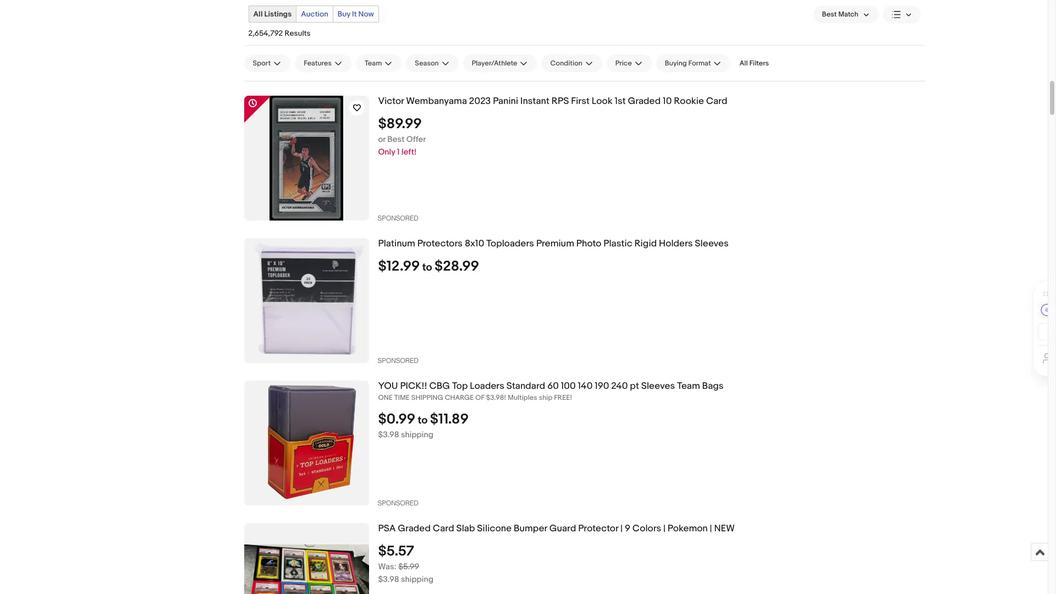 Task type: describe. For each thing, give the bounding box(es) containing it.
to for $12.99
[[422, 261, 432, 274]]

you
[[378, 381, 398, 392]]

psa graded card slab silicone bumper guard protector | 9 colors | pokemon | new link
[[378, 523, 925, 535]]

platinum protectors 8x10 toploaders premium photo plastic rigid holders sleeves image
[[244, 239, 369, 363]]

cbg
[[429, 381, 450, 392]]

to for $0.99
[[418, 414, 428, 427]]

protectors
[[417, 238, 463, 249]]

it
[[352, 10, 357, 19]]

2 | from the left
[[664, 523, 666, 534]]

100
[[561, 381, 576, 392]]

victor wembanyama 2023 panini instant rps first look 1st graded 10 rookie card image
[[269, 96, 344, 221]]

bumper
[[514, 523, 547, 534]]

buy it now link
[[333, 6, 378, 22]]

3 | from the left
[[710, 523, 712, 534]]

photo
[[576, 238, 602, 249]]

all listings
[[253, 10, 292, 19]]

psa graded card slab silicone bumper guard protector | 9 colors | pokemon | new
[[378, 523, 735, 534]]

player/athlete
[[472, 59, 517, 68]]

sport
[[253, 59, 271, 68]]

10
[[663, 96, 672, 107]]

condition
[[550, 59, 583, 68]]

toploaders
[[486, 238, 534, 249]]

buy
[[338, 10, 350, 19]]

1 vertical spatial card
[[433, 523, 454, 534]]

multiples
[[508, 394, 537, 402]]

140
[[578, 381, 593, 392]]

$89.99 or best offer only 1 left!
[[378, 116, 426, 157]]

listings
[[264, 10, 292, 19]]

price button
[[607, 55, 652, 72]]

buying
[[665, 59, 687, 68]]

$3.98 for $0.99
[[378, 430, 399, 440]]

auction link
[[297, 6, 333, 22]]

$0.99
[[378, 411, 415, 428]]

$12.99
[[378, 258, 420, 275]]

$3.98 for $5.57
[[378, 575, 399, 585]]

buying format
[[665, 59, 711, 68]]

sport button
[[244, 55, 291, 72]]

charge
[[445, 394, 474, 402]]

or
[[378, 134, 386, 145]]

top
[[452, 381, 468, 392]]

$5.57 was: $5.99 $3.98 shipping
[[378, 543, 433, 585]]

sponsored for best
[[378, 215, 419, 223]]

0 vertical spatial sleeves
[[695, 238, 729, 249]]

features
[[304, 59, 332, 68]]

plastic
[[604, 238, 632, 249]]

$28.99
[[435, 258, 479, 275]]

pokemon
[[668, 523, 708, 534]]

platinum protectors 8x10 toploaders premium photo plastic rigid holders sleeves
[[378, 238, 729, 249]]

holders
[[659, 238, 693, 249]]

team inside dropdown button
[[365, 59, 382, 68]]

panini
[[493, 96, 518, 107]]

team inside you pick!! cbg top loaders standard 60 100 140 190 240 pt sleeves team bags one time shipping charge of $3.98! multiples ship free!
[[677, 381, 700, 392]]

you pick!! cbg top loaders standard 60 100 140 190 240 pt sleeves team bags link
[[378, 381, 925, 392]]

was:
[[378, 562, 397, 572]]

rookie
[[674, 96, 704, 107]]

buy it now
[[338, 10, 374, 19]]

all listings link
[[249, 6, 296, 22]]

0 vertical spatial card
[[706, 96, 728, 107]]

silicone
[[477, 523, 512, 534]]

240
[[611, 381, 628, 392]]

rps
[[552, 96, 569, 107]]

you pick!! cbg top loaders standard 60 100 140 190 240 pt sleeves team bags one time shipping charge of $3.98! multiples ship free!
[[378, 381, 724, 402]]

1st
[[615, 96, 626, 107]]

shipping for $11.89
[[401, 430, 433, 440]]

colors
[[633, 523, 661, 534]]

results
[[285, 29, 311, 38]]

shipping
[[411, 394, 443, 402]]

psa
[[378, 523, 396, 534]]

0 horizontal spatial graded
[[398, 523, 431, 534]]

only
[[378, 147, 395, 157]]

best inside $89.99 or best offer only 1 left!
[[388, 134, 405, 145]]

pt
[[630, 381, 639, 392]]

ship
[[539, 394, 553, 402]]

season
[[415, 59, 439, 68]]

price
[[616, 59, 632, 68]]

condition button
[[542, 55, 602, 72]]

protector
[[578, 523, 619, 534]]

victor
[[378, 96, 404, 107]]

buying format button
[[656, 55, 731, 72]]

platinum
[[378, 238, 415, 249]]

ONE TIME SHIPPING CHARGE OF $3.98! Multiples ship FREE! text field
[[378, 394, 925, 403]]

auction
[[301, 10, 328, 19]]

$3.98!
[[486, 394, 506, 402]]



Task type: vqa. For each thing, say whether or not it's contained in the screenshot.
shipping to the bottom
yes



Task type: locate. For each thing, give the bounding box(es) containing it.
player/athlete button
[[463, 55, 537, 72]]

1 shipping from the top
[[401, 430, 433, 440]]

0 vertical spatial best
[[822, 10, 837, 19]]

0 vertical spatial $3.98
[[378, 430, 399, 440]]

sleeves up one time shipping charge of $3.98! multiples ship free! text field
[[641, 381, 675, 392]]

$0.99 to $11.89 $3.98 shipping
[[378, 411, 469, 440]]

bags
[[702, 381, 724, 392]]

to down shipping
[[418, 414, 428, 427]]

sponsored up platinum
[[378, 215, 419, 223]]

1 horizontal spatial |
[[664, 523, 666, 534]]

1 vertical spatial to
[[418, 414, 428, 427]]

$3.98 down $0.99
[[378, 430, 399, 440]]

team button
[[356, 55, 402, 72]]

0 vertical spatial graded
[[628, 96, 661, 107]]

rigid
[[635, 238, 657, 249]]

graded
[[628, 96, 661, 107], [398, 523, 431, 534]]

slab
[[456, 523, 475, 534]]

0 vertical spatial sponsored
[[378, 215, 419, 223]]

1 vertical spatial sponsored
[[378, 357, 419, 365]]

all
[[253, 10, 263, 19], [740, 59, 748, 68]]

1 $3.98 from the top
[[378, 430, 399, 440]]

8x10
[[465, 238, 484, 249]]

2 horizontal spatial |
[[710, 523, 712, 534]]

0 horizontal spatial best
[[388, 134, 405, 145]]

team up victor
[[365, 59, 382, 68]]

now
[[358, 10, 374, 19]]

best up 1
[[388, 134, 405, 145]]

$3.98
[[378, 430, 399, 440], [378, 575, 399, 585]]

psa graded card slab silicone bumper guard protector | 9 colors | pokemon | new image
[[244, 544, 369, 594]]

offer
[[406, 134, 426, 145]]

1 vertical spatial sleeves
[[641, 381, 675, 392]]

1 horizontal spatial all
[[740, 59, 748, 68]]

1 vertical spatial team
[[677, 381, 700, 392]]

0 horizontal spatial all
[[253, 10, 263, 19]]

2 vertical spatial sponsored
[[378, 500, 419, 508]]

shipping for $5.99
[[401, 575, 433, 585]]

team left bags
[[677, 381, 700, 392]]

$5.57
[[378, 543, 414, 560]]

to down protectors at the left of the page
[[422, 261, 432, 274]]

first
[[571, 96, 590, 107]]

$3.98 down was:
[[378, 575, 399, 585]]

|
[[621, 523, 623, 534], [664, 523, 666, 534], [710, 523, 712, 534]]

sleeves inside you pick!! cbg top loaders standard 60 100 140 190 240 pt sleeves team bags one time shipping charge of $3.98! multiples ship free!
[[641, 381, 675, 392]]

1 | from the left
[[621, 523, 623, 534]]

victor wembanyama 2023 panini instant rps first look 1st graded 10 rookie card
[[378, 96, 728, 107]]

shipping
[[401, 430, 433, 440], [401, 575, 433, 585]]

| left "9"
[[621, 523, 623, 534]]

sponsored up you
[[378, 357, 419, 365]]

$3.98 inside $5.57 was: $5.99 $3.98 shipping
[[378, 575, 399, 585]]

victor wembanyama 2023 panini instant rps first look 1st graded 10 rookie card link
[[378, 96, 925, 107]]

| left "new"
[[710, 523, 712, 534]]

all left listings
[[253, 10, 263, 19]]

1 horizontal spatial team
[[677, 381, 700, 392]]

wembanyama
[[406, 96, 467, 107]]

best match button
[[813, 6, 878, 23]]

$5.99
[[398, 562, 419, 572]]

all inside button
[[740, 59, 748, 68]]

1 horizontal spatial card
[[706, 96, 728, 107]]

9
[[625, 523, 630, 534]]

left!
[[402, 147, 417, 157]]

$3.98 inside $0.99 to $11.89 $3.98 shipping
[[378, 430, 399, 440]]

$11.89
[[430, 411, 469, 428]]

0 vertical spatial shipping
[[401, 430, 433, 440]]

sponsored for $28.99
[[378, 357, 419, 365]]

all filters
[[740, 59, 769, 68]]

card left slab
[[433, 523, 454, 534]]

$12.99 to $28.99
[[378, 258, 479, 275]]

graded right psa
[[398, 523, 431, 534]]

1 horizontal spatial graded
[[628, 96, 661, 107]]

all for all listings
[[253, 10, 263, 19]]

0 horizontal spatial |
[[621, 523, 623, 534]]

to inside $12.99 to $28.99
[[422, 261, 432, 274]]

2,654,792 results
[[248, 29, 311, 38]]

1 horizontal spatial best
[[822, 10, 837, 19]]

1
[[397, 147, 400, 157]]

60
[[547, 381, 559, 392]]

$89.99
[[378, 116, 422, 133]]

all for all filters
[[740, 59, 748, 68]]

view: list view image
[[892, 9, 912, 20]]

you pick!! cbg top loaders standard 60 100 140 190 240 pt sleeves team bags image
[[244, 381, 369, 506]]

0 horizontal spatial card
[[433, 523, 454, 534]]

all filters button
[[735, 55, 774, 72]]

1 vertical spatial shipping
[[401, 575, 433, 585]]

instant
[[520, 96, 550, 107]]

2 sponsored from the top
[[378, 357, 419, 365]]

card right rookie
[[706, 96, 728, 107]]

0 horizontal spatial sleeves
[[641, 381, 675, 392]]

features button
[[295, 55, 352, 72]]

best inside dropdown button
[[822, 10, 837, 19]]

190
[[595, 381, 609, 392]]

sleeves right holders
[[695, 238, 729, 249]]

shipping inside $5.57 was: $5.99 $3.98 shipping
[[401, 575, 433, 585]]

| right colors
[[664, 523, 666, 534]]

look
[[592, 96, 613, 107]]

0 horizontal spatial team
[[365, 59, 382, 68]]

best left the match
[[822, 10, 837, 19]]

1 vertical spatial all
[[740, 59, 748, 68]]

shipping down $0.99
[[401, 430, 433, 440]]

1 vertical spatial graded
[[398, 523, 431, 534]]

season button
[[406, 55, 459, 72]]

free!
[[554, 394, 572, 402]]

all left filters
[[740, 59, 748, 68]]

3 sponsored from the top
[[378, 500, 419, 508]]

filters
[[750, 59, 769, 68]]

to inside $0.99 to $11.89 $3.98 shipping
[[418, 414, 428, 427]]

shipping inside $0.99 to $11.89 $3.98 shipping
[[401, 430, 433, 440]]

shipping down $5.99 on the left bottom of page
[[401, 575, 433, 585]]

of
[[475, 394, 485, 402]]

2 shipping from the top
[[401, 575, 433, 585]]

0 vertical spatial to
[[422, 261, 432, 274]]

loaders
[[470, 381, 504, 392]]

1 vertical spatial $3.98
[[378, 575, 399, 585]]

2023
[[469, 96, 491, 107]]

card
[[706, 96, 728, 107], [433, 523, 454, 534]]

one
[[378, 394, 393, 402]]

standard
[[507, 381, 545, 392]]

best match
[[822, 10, 859, 19]]

2 $3.98 from the top
[[378, 575, 399, 585]]

guard
[[549, 523, 576, 534]]

sponsored
[[378, 215, 419, 223], [378, 357, 419, 365], [378, 500, 419, 508]]

1 horizontal spatial sleeves
[[695, 238, 729, 249]]

new
[[714, 523, 735, 534]]

platinum protectors 8x10 toploaders premium photo plastic rigid holders sleeves link
[[378, 238, 925, 250]]

1 sponsored from the top
[[378, 215, 419, 223]]

premium
[[536, 238, 574, 249]]

graded left 10
[[628, 96, 661, 107]]

0 vertical spatial team
[[365, 59, 382, 68]]

time
[[394, 394, 410, 402]]

1 vertical spatial best
[[388, 134, 405, 145]]

format
[[689, 59, 711, 68]]

team
[[365, 59, 382, 68], [677, 381, 700, 392]]

sponsored up psa
[[378, 500, 419, 508]]

0 vertical spatial all
[[253, 10, 263, 19]]

best
[[822, 10, 837, 19], [388, 134, 405, 145]]



